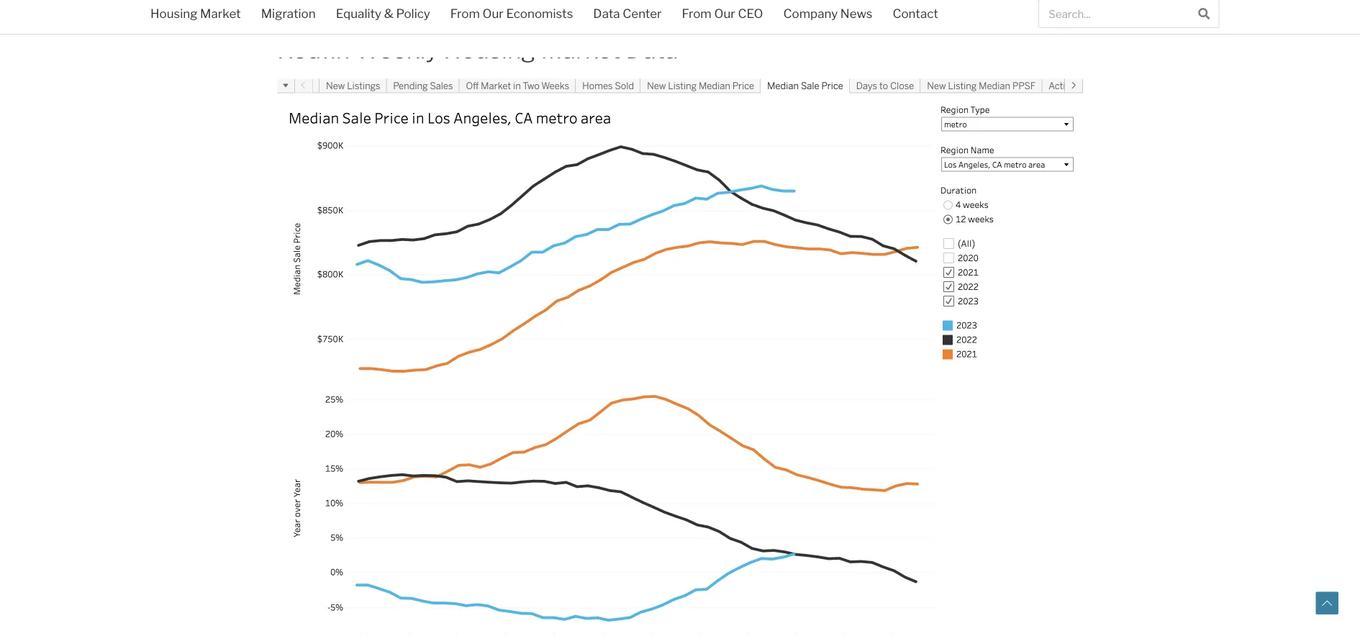 Task type: locate. For each thing, give the bounding box(es) containing it.
from our ceo link
[[672, 0, 773, 30]]

company news link
[[773, 0, 883, 30]]

our
[[483, 6, 504, 21], [714, 6, 735, 21]]

economists
[[506, 6, 573, 21]]

2 from from the left
[[682, 6, 712, 21]]

1 our from the left
[[483, 6, 504, 21]]

market
[[200, 6, 241, 21], [541, 35, 621, 64]]

0 horizontal spatial market
[[200, 6, 241, 21]]

housing market
[[150, 6, 241, 21]]

from
[[450, 6, 480, 21], [682, 6, 712, 21]]

1 vertical spatial data
[[626, 35, 678, 64]]

0 horizontal spatial from
[[450, 6, 480, 21]]

from for from our economists
[[450, 6, 480, 21]]

0 horizontal spatial our
[[483, 6, 504, 21]]

from up the redfin weekly housing market data
[[450, 6, 480, 21]]

news
[[840, 6, 873, 21]]

data center link
[[583, 0, 672, 30]]

from left ceo
[[682, 6, 712, 21]]

data down center
[[626, 35, 678, 64]]

2 our from the left
[[714, 6, 735, 21]]

company news
[[783, 6, 873, 21]]

weekly
[[355, 35, 438, 64]]

None search field
[[1038, 0, 1219, 28]]

1 horizontal spatial from
[[682, 6, 712, 21]]

our up the redfin weekly housing market data
[[483, 6, 504, 21]]

1 horizontal spatial our
[[714, 6, 735, 21]]

0 vertical spatial market
[[200, 6, 241, 21]]

0 horizontal spatial data
[[593, 6, 620, 21]]

search image
[[1198, 8, 1210, 19]]

our for ceo
[[714, 6, 735, 21]]

data
[[593, 6, 620, 21], [626, 35, 678, 64]]

market down 'economists'
[[541, 35, 621, 64]]

ceo
[[738, 6, 763, 21]]

1 from from the left
[[450, 6, 480, 21]]

data center
[[593, 6, 662, 21]]

1 horizontal spatial data
[[626, 35, 678, 64]]

center
[[623, 6, 662, 21]]

our left ceo
[[714, 6, 735, 21]]

equality
[[336, 6, 381, 21]]

contact
[[893, 6, 938, 21]]

market left migration
[[200, 6, 241, 21]]

1 horizontal spatial market
[[541, 35, 621, 64]]

redfin
[[277, 35, 350, 64]]

0 vertical spatial housing
[[150, 6, 198, 21]]

from our ceo
[[682, 6, 763, 21]]

1 horizontal spatial housing
[[443, 35, 536, 64]]

housing
[[150, 6, 198, 21], [443, 35, 536, 64]]

data left center
[[593, 6, 620, 21]]



Task type: vqa. For each thing, say whether or not it's contained in the screenshot.
Map region
no



Task type: describe. For each thing, give the bounding box(es) containing it.
&
[[384, 6, 394, 21]]

1 vertical spatial market
[[541, 35, 621, 64]]

our for economists
[[483, 6, 504, 21]]

migration link
[[251, 0, 326, 30]]

0 horizontal spatial housing
[[150, 6, 198, 21]]

from for from our ceo
[[682, 6, 712, 21]]

Search... search field
[[1039, 0, 1190, 27]]

migration
[[261, 6, 316, 21]]

company
[[783, 6, 838, 21]]

1 vertical spatial housing
[[443, 35, 536, 64]]

housing market link
[[140, 0, 251, 30]]

from our economists link
[[440, 0, 583, 30]]

0 vertical spatial data
[[593, 6, 620, 21]]

equality & policy
[[336, 6, 430, 21]]

from our economists
[[450, 6, 573, 21]]

policy
[[396, 6, 430, 21]]

equality & policy link
[[326, 0, 440, 30]]

contact link
[[883, 0, 948, 30]]

redfin weekly housing market data
[[277, 35, 678, 64]]



